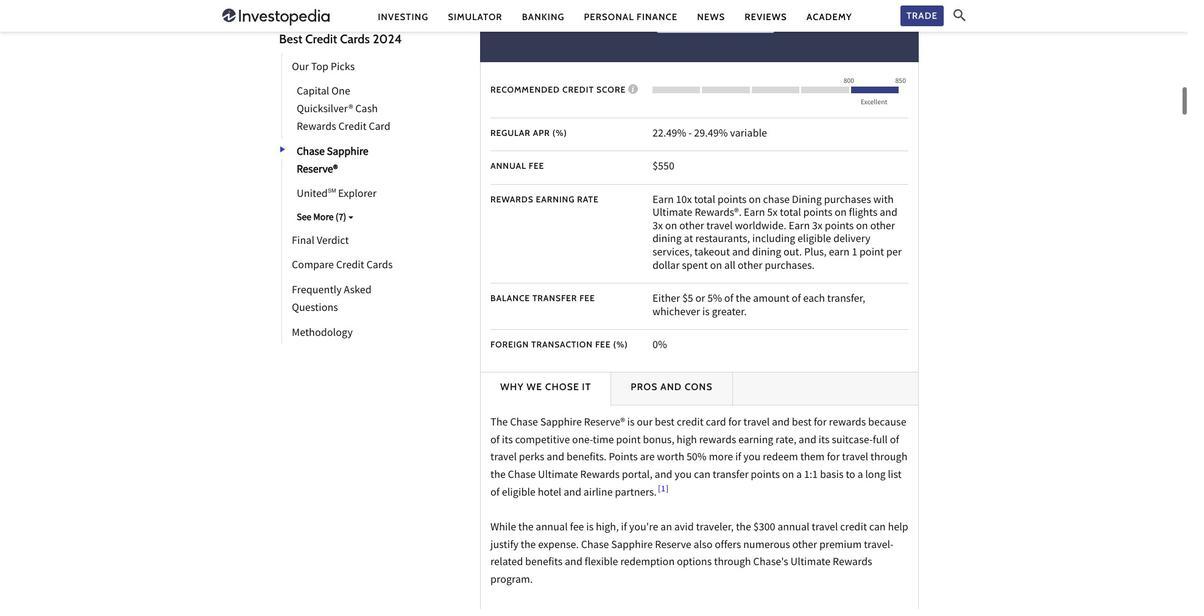 Task type: vqa. For each thing, say whether or not it's contained in the screenshot.
Do
no



Task type: describe. For each thing, give the bounding box(es) containing it.
business
[[313, 212, 354, 228]]

personal finance link
[[584, 11, 678, 23]]

transaction
[[532, 339, 593, 350]]

rewards inside the 'bank of america® travel rewards for students'
[[296, 229, 336, 246]]

points inside the chase sapphire reserve® is our best credit card for travel and best for rewards because of its competitive one-time point bonus, high rewards earning rate, and its suitcase-full of travel perks and benefits. points are worth 50% more if you redeem them for travel through the chase ultimate rewards portal, and you can transfer points on a 1:1 basis to a long list of eligible hotel and airline partners.
[[751, 468, 780, 484]]

0 horizontal spatial dining
[[653, 232, 682, 248]]

1 annual from the left
[[536, 520, 568, 536]]

platinum
[[352, 212, 394, 228]]

airline
[[584, 485, 613, 502]]

1 3x from the left
[[653, 219, 663, 235]]

fee inside while the annual fee is high, if you're an avid traveler, the $300 annual travel credit can help justify the expense. chase sapphire reserve also offers numerous other premium travel- related benefits and flexible redemption options through chase's ultimate rewards program.
[[570, 520, 584, 536]]

capital one quicksilver® cash rewards credit card
[[297, 85, 391, 136]]

one for cash
[[332, 85, 351, 101]]

on left all
[[711, 258, 723, 275]]

partners.
[[615, 485, 657, 502]]

blue cash preferred® card from american express link
[[282, 206, 422, 248]]

is for you're
[[587, 520, 594, 536]]

0 vertical spatial (%)
[[553, 127, 568, 138]]

1 horizontal spatial fee
[[596, 339, 611, 350]]

compare
[[292, 258, 334, 275]]

rewards inside while the annual fee is high, if you're an avid traveler, the $300 annual travel credit can help justify the expense. chase sapphire reserve also offers numerous other premium travel- related benefits and flexible redemption options through chase's ultimate rewards program.
[[833, 555, 873, 572]]

students
[[355, 229, 397, 246]]

them
[[801, 450, 825, 467]]

compare credit cards link
[[282, 253, 393, 277]]

credit inside while the annual fee is high, if you're an avid traveler, the $300 annual travel credit can help justify the expense. chase sapphire reserve also offers numerous other premium travel- related benefits and flexible redemption options through chase's ultimate rewards program.
[[841, 520, 868, 536]]

flights
[[850, 206, 878, 222]]

10x
[[676, 192, 692, 209]]

why we chose it
[[501, 381, 592, 393]]

trade link
[[901, 5, 944, 26]]

rewards inside the chase sapphire reserve® is our best credit card for travel and best for rewards because of its competitive one-time point bonus, high rewards earning rate, and its suitcase-full of travel perks and benefits. points are worth 50% more if you redeem them for travel through the chase ultimate rewards portal, and you can transfer points on a 1:1 basis to a long list of eligible hotel and airline partners.
[[581, 468, 620, 484]]

delivery
[[834, 232, 871, 248]]

more
[[314, 211, 334, 226]]

restaurants,
[[696, 232, 751, 248]]

through inside the chase sapphire reserve® is our best credit card for travel and best for rewards because of its competitive one-time point bonus, high rewards earning rate, and its suitcase-full of travel perks and benefits. points are worth 50% more if you redeem them for travel through the chase ultimate rewards portal, and you can transfer points on a 1:1 basis to a long list of eligible hotel and airline partners.
[[871, 450, 908, 467]]

questions
[[292, 301, 338, 317]]

1 horizontal spatial rewards
[[830, 415, 867, 432]]

cash for one®
[[296, 229, 319, 246]]

chase's
[[754, 555, 789, 572]]

rate,
[[776, 433, 797, 449]]

benefits
[[526, 555, 563, 572]]

capital one® savorone® cash rewards credit card
[[296, 212, 415, 246]]

capital for capital one platinum secured
[[296, 212, 329, 228]]

whichever
[[653, 305, 701, 321]]

22.49% - 29.49% variable
[[653, 126, 768, 142]]

1 best from the left
[[655, 415, 675, 432]]

more
[[709, 450, 734, 467]]

chase
[[764, 192, 790, 209]]

other down 10x
[[680, 219, 705, 235]]

travel-
[[865, 538, 894, 554]]

0 horizontal spatial earn
[[653, 192, 674, 209]]

points
[[609, 450, 638, 467]]

and down the competitive
[[547, 450, 565, 467]]

(7)
[[336, 211, 347, 226]]

the
[[491, 415, 508, 432]]

cons
[[685, 381, 713, 393]]

for inside the 'bank of america® travel rewards for students'
[[338, 229, 353, 246]]

points up plus,
[[804, 206, 833, 222]]

1
[[852, 245, 858, 262]]

score
[[597, 84, 626, 95]]

0 horizontal spatial total
[[695, 192, 716, 209]]

bank of america® travel rewards for students
[[296, 212, 407, 246]]

time
[[593, 433, 614, 449]]

high
[[677, 433, 697, 449]]

rewards earning rate
[[491, 194, 599, 205]]

800
[[844, 76, 855, 86]]

regular apr (%)
[[491, 127, 568, 138]]

$550
[[653, 159, 675, 176]]

if inside the chase sapphire reserve® is our best credit card for travel and best for rewards because of its competitive one-time point bonus, high rewards earning rate, and its suitcase-full of travel perks and benefits. points are worth 50% more if you redeem them for travel through the chase ultimate rewards portal, and you can transfer points on a 1:1 basis to a long list of eligible hotel and airline partners.
[[736, 450, 742, 467]]

numerous
[[744, 538, 791, 554]]

travel down suitcase-
[[843, 450, 869, 467]]

and right hotel
[[564, 485, 582, 502]]

chase inside chase sapphire reserve®
[[297, 145, 325, 161]]

credit inside ink business preferred℠ credit card
[[296, 229, 324, 246]]

best credit cards 2024
[[279, 31, 402, 46]]

the inside either $5 or 5% of the amount of each transfer, whichever is greater.
[[736, 292, 751, 308]]

news link
[[698, 11, 726, 23]]

other inside while the annual fee is high, if you're an avid traveler, the $300 annual travel credit can help justify the expense. chase sapphire reserve also offers numerous other premium travel- related benefits and flexible redemption options through chase's ultimate rewards program.
[[793, 538, 818, 554]]

quicksilver®
[[297, 102, 353, 119]]

sapphire inside chase sapphire reserve®
[[327, 145, 369, 161]]

rewards inside "capital one® savorone® cash rewards credit card"
[[321, 229, 361, 246]]

point inside the chase sapphire reserve® is our best credit card for travel and best for rewards because of its competitive one-time point bonus, high rewards earning rate, and its suitcase-full of travel perks and benefits. points are worth 50% more if you redeem them for travel through the chase ultimate rewards portal, and you can transfer points on a 1:1 basis to a long list of eligible hotel and airline partners.
[[617, 433, 641, 449]]

travel
[[379, 212, 407, 228]]

0%
[[653, 338, 668, 355]]

regular
[[491, 127, 531, 138]]

at
[[684, 232, 694, 248]]

point inside 'earn 10x total points on chase dining purchases with ultimate rewards®. earn 5x total points on flights and 3x on other travel worldwide. earn 3x points on other dining at restaurants, including eligible delivery services, takeout and dining out. plus, earn 1 point per dollar spent on all other purchases.'
[[860, 245, 885, 262]]

next steps
[[687, 13, 746, 25]]

per
[[887, 245, 902, 262]]

reviews
[[745, 11, 788, 22]]

explorer
[[338, 187, 377, 203]]

the chase sapphire reserve® is our best credit card for travel and best for rewards because of its competitive one-time point bonus, high rewards earning rate, and its suitcase-full of travel perks and benefits. points are worth 50% more if you redeem them for travel through the chase ultimate rewards portal, and you can transfer points on a 1:1 basis to a long list of eligible hotel and airline partners.
[[491, 415, 908, 502]]

premium
[[820, 538, 862, 554]]

the left $300
[[736, 520, 752, 536]]

points up worldwide.
[[718, 192, 747, 209]]

2 its from the left
[[819, 433, 830, 449]]

is for credit
[[628, 415, 635, 432]]

and right takeout
[[733, 245, 750, 262]]

investing link
[[378, 11, 429, 23]]

best
[[279, 31, 303, 46]]

verdict
[[317, 234, 349, 250]]

chase sapphire reserve® link
[[282, 139, 407, 181]]

finance
[[637, 11, 678, 22]]

banking link
[[522, 11, 565, 23]]

frequently asked questions link
[[282, 277, 407, 320]]

points up earn at the right top of page
[[825, 219, 854, 235]]

investopedia homepage image
[[223, 7, 330, 27]]

portal,
[[622, 468, 653, 484]]

preferred® for diamond
[[363, 212, 411, 228]]

balance
[[491, 293, 530, 304]]

search image
[[954, 9, 966, 21]]

chase sapphire reserve®
[[297, 145, 369, 179]]

1 vertical spatial fee
[[580, 293, 595, 304]]

our
[[292, 60, 309, 76]]

we
[[527, 381, 543, 393]]

2024
[[373, 31, 402, 46]]

preferred® for cash
[[344, 212, 392, 228]]

expense.
[[538, 538, 579, 554]]

travel left perks
[[491, 450, 517, 467]]

annual fee
[[491, 160, 545, 171]]

personal
[[584, 11, 635, 22]]

2 annual from the left
[[778, 520, 810, 536]]

bonus,
[[643, 433, 675, 449]]

citi® diamond preferred® credit card link
[[282, 206, 422, 248]]

plus,
[[805, 245, 827, 262]]

capital one® savorone® cash rewards credit card link
[[282, 206, 422, 248]]

avid
[[675, 520, 694, 536]]

eligible inside 'earn 10x total points on chase dining purchases with ultimate rewards®. earn 5x total points on flights and 3x on other travel worldwide. earn 3x points on other dining at restaurants, including eligible delivery services, takeout and dining out. plus, earn 1 point per dollar spent on all other purchases.'
[[798, 232, 832, 248]]

and up rate,
[[773, 415, 790, 432]]

one for secured
[[331, 212, 350, 228]]

ultimate inside the chase sapphire reserve® is our best credit card for travel and best for rewards because of its competitive one-time point bonus, high rewards earning rate, and its suitcase-full of travel perks and benefits. points are worth 50% more if you redeem them for travel through the chase ultimate rewards portal, and you can transfer points on a 1:1 basis to a long list of eligible hotel and airline partners.
[[538, 468, 578, 484]]

help
[[889, 520, 909, 536]]

rewards inside capital one quicksilver® cash rewards credit card
[[297, 120, 336, 136]]

redemption
[[621, 555, 675, 572]]



Task type: locate. For each thing, give the bounding box(es) containing it.
0 vertical spatial rewards
[[830, 415, 867, 432]]

0 vertical spatial you
[[744, 450, 761, 467]]

(%) left 0%
[[614, 339, 628, 350]]

annual up the expense.
[[536, 520, 568, 536]]

cards down students
[[367, 258, 393, 275]]

while the annual fee is high, if you're an avid traveler, the $300 annual travel credit can help justify the expense. chase sapphire reserve also offers numerous other premium travel- related benefits and flexible redemption options through chase's ultimate rewards program.
[[491, 520, 909, 589]]

0 horizontal spatial if
[[622, 520, 627, 536]]

suitcase-
[[832, 433, 873, 449]]

1 horizontal spatial ultimate
[[653, 206, 693, 222]]

worth
[[657, 450, 685, 467]]

1 vertical spatial ultimate
[[538, 468, 578, 484]]

0 horizontal spatial point
[[617, 433, 641, 449]]

22.49%
[[653, 126, 687, 142]]

are
[[640, 450, 655, 467]]

capital inside "capital one® savorone® cash rewards credit card"
[[296, 212, 329, 228]]

picks
[[331, 60, 355, 76]]

50%
[[687, 450, 707, 467]]

credit inside capital one quicksilver® cash rewards credit card
[[339, 120, 367, 136]]

1 vertical spatial rewards
[[700, 433, 737, 449]]

2 vertical spatial ultimate
[[791, 555, 831, 572]]

0 horizontal spatial sapphire
[[327, 145, 369, 161]]

academy
[[807, 11, 853, 22]]

card inside capital one quicksilver® cash rewards credit card
[[369, 120, 391, 136]]

travel inside while the annual fee is high, if you're an avid traveler, the $300 annual travel credit can help justify the expense. chase sapphire reserve also offers numerous other premium travel- related benefits and flexible redemption options through chase's ultimate rewards program.
[[812, 520, 839, 536]]

and right 'pros'
[[661, 381, 682, 393]]

can inside the chase sapphire reserve® is our best credit card for travel and best for rewards because of its competitive one-time point bonus, high rewards earning rate, and its suitcase-full of travel perks and benefits. points are worth 50% more if you redeem them for travel through the chase ultimate rewards portal, and you can transfer points on a 1:1 basis to a long list of eligible hotel and airline partners.
[[694, 468, 711, 484]]

traveler,
[[697, 520, 734, 536]]

credit
[[306, 31, 337, 46], [563, 84, 594, 95], [339, 120, 367, 136], [366, 212, 394, 228], [296, 229, 324, 246], [296, 229, 324, 246], [363, 229, 391, 246], [336, 258, 364, 275]]

an
[[661, 520, 673, 536]]

you down earning
[[744, 450, 761, 467]]

other left premium
[[793, 538, 818, 554]]

ink business preferred℠ credit card link
[[282, 206, 422, 248]]

cash inside "capital one® savorone® cash rewards credit card"
[[296, 229, 319, 246]]

travel inside 'earn 10x total points on chase dining purchases with ultimate rewards®. earn 5x total points on flights and 3x on other travel worldwide. earn 3x points on other dining at restaurants, including eligible delivery services, takeout and dining out. plus, earn 1 point per dollar spent on all other purchases.'
[[707, 219, 733, 235]]

it
[[582, 381, 592, 393]]

list
[[889, 468, 902, 484]]

dining left "out."
[[753, 245, 782, 262]]

earn
[[829, 245, 850, 262]]

card inside citi® diamond preferred® credit card
[[327, 229, 348, 246]]

purchases.
[[765, 258, 815, 275]]

cards for best credit cards 2024
[[340, 31, 370, 46]]

2 horizontal spatial is
[[703, 305, 710, 321]]

can
[[694, 468, 711, 484], [870, 520, 886, 536]]

1 horizontal spatial point
[[860, 245, 885, 262]]

reserve® up the united℠
[[297, 162, 338, 179]]

if right 'more'
[[736, 450, 742, 467]]

capital for capital one quicksilver® cash rewards credit card
[[297, 85, 330, 101]]

and down worth
[[655, 468, 673, 484]]

citi® diamond preferred® credit card
[[296, 212, 411, 246]]

2 horizontal spatial earn
[[789, 219, 810, 235]]

on up 1
[[857, 219, 869, 235]]

on left at
[[666, 219, 678, 235]]

on down redeem
[[783, 468, 795, 484]]

earn up "out."
[[789, 219, 810, 235]]

cash for one
[[356, 102, 378, 119]]

1 horizontal spatial 3x
[[813, 219, 823, 235]]

a left 1:1
[[797, 468, 802, 484]]

apr
[[533, 127, 550, 138]]

if right high,
[[622, 520, 627, 536]]

1 horizontal spatial a
[[858, 468, 864, 484]]

ultimate inside while the annual fee is high, if you're an avid traveler, the $300 annual travel credit can help justify the expense. chase sapphire reserve also offers numerous other premium travel- related benefits and flexible redemption options through chase's ultimate rewards program.
[[791, 555, 831, 572]]

0 horizontal spatial a
[[797, 468, 802, 484]]

1 vertical spatial is
[[628, 415, 635, 432]]

0 horizontal spatial is
[[587, 520, 594, 536]]

fee right transfer
[[580, 293, 595, 304]]

1 horizontal spatial if
[[736, 450, 742, 467]]

$300
[[754, 520, 776, 536]]

and right flights
[[880, 206, 898, 222]]

chase
[[297, 145, 325, 161], [510, 415, 538, 432], [508, 468, 536, 484], [581, 538, 609, 554]]

trade
[[907, 10, 938, 21]]

1 vertical spatial you
[[675, 468, 692, 484]]

(%)
[[553, 127, 568, 138], [614, 339, 628, 350]]

credit inside "capital one® savorone® cash rewards credit card"
[[363, 229, 391, 246]]

capital
[[297, 85, 330, 101], [296, 212, 329, 228], [296, 212, 329, 228]]

0 vertical spatial ultimate
[[653, 206, 693, 222]]

frequently
[[292, 283, 342, 300]]

preferred® inside blue cash preferred® card from american express
[[344, 212, 392, 228]]

fee right annual
[[529, 160, 545, 171]]

cards for compare credit cards
[[367, 258, 393, 275]]

1 its from the left
[[502, 433, 513, 449]]

eligible
[[798, 232, 832, 248], [502, 485, 536, 502]]

greater.
[[712, 305, 747, 321]]

simulator link
[[448, 11, 503, 23]]

transfer
[[533, 293, 578, 304]]

1 vertical spatial cash
[[319, 212, 342, 228]]

2 vertical spatial is
[[587, 520, 594, 536]]

29.49%
[[695, 126, 728, 142]]

1 horizontal spatial total
[[780, 206, 802, 222]]

1 horizontal spatial its
[[819, 433, 830, 449]]

1 horizontal spatial eligible
[[798, 232, 832, 248]]

perks
[[519, 450, 545, 467]]

one®
[[331, 212, 355, 228]]

investing
[[378, 11, 429, 22]]

and inside while the annual fee is high, if you're an avid traveler, the $300 annual travel credit can help justify the expense. chase sapphire reserve also offers numerous other premium travel- related benefits and flexible redemption options through chase's ultimate rewards program.
[[565, 555, 583, 572]]

best up bonus,
[[655, 415, 675, 432]]

3x up plus,
[[813, 219, 823, 235]]

1 vertical spatial reserve®
[[584, 415, 626, 432]]

cash inside blue cash preferred® card from american express
[[319, 212, 342, 228]]

on left flights
[[835, 206, 847, 222]]

1 horizontal spatial (%)
[[614, 339, 628, 350]]

compare credit cards
[[292, 258, 393, 275]]

one inside capital one quicksilver® cash rewards credit card
[[332, 85, 351, 101]]

1 horizontal spatial annual
[[778, 520, 810, 536]]

1 vertical spatial fee
[[570, 520, 584, 536]]

capital one platinum secured
[[296, 212, 394, 246]]

why
[[501, 381, 524, 393]]

through
[[871, 450, 908, 467], [715, 555, 752, 572]]

1 horizontal spatial best
[[792, 415, 812, 432]]

one inside capital one platinum secured
[[331, 212, 350, 228]]

sapphire inside the chase sapphire reserve® is our best credit card for travel and best for rewards because of its competitive one-time point bonus, high rewards earning rate, and its suitcase-full of travel perks and benefits. points are worth 50% more if you redeem them for travel through the chase ultimate rewards portal, and you can transfer points on a 1:1 basis to a long list of eligible hotel and airline partners.
[[541, 415, 582, 432]]

world
[[296, 212, 324, 228]]

1 horizontal spatial through
[[871, 450, 908, 467]]

if inside while the annual fee is high, if you're an avid traveler, the $300 annual travel credit can help justify the expense. chase sapphire reserve also offers numerous other premium travel- related benefits and flexible redemption options through chase's ultimate rewards program.
[[622, 520, 627, 536]]

best up rate,
[[792, 415, 812, 432]]

ultimate up at
[[653, 206, 693, 222]]

points down redeem
[[751, 468, 780, 484]]

3x up services,
[[653, 219, 663, 235]]

chase up flexible
[[581, 538, 609, 554]]

our
[[637, 415, 653, 432]]

2 vertical spatial cash
[[296, 229, 319, 246]]

is left high,
[[587, 520, 594, 536]]

1 vertical spatial (%)
[[614, 339, 628, 350]]

the up benefits
[[521, 538, 536, 554]]

0 vertical spatial fee
[[596, 339, 611, 350]]

its down the
[[502, 433, 513, 449]]

secured
[[296, 229, 334, 246]]

frequently asked questions
[[292, 283, 372, 317]]

chase right the
[[510, 415, 538, 432]]

0 vertical spatial cash
[[356, 102, 378, 119]]

is inside either $5 or 5% of the amount of each transfer, whichever is greater.
[[703, 305, 710, 321]]

pros
[[631, 381, 658, 393]]

1 horizontal spatial dining
[[753, 245, 782, 262]]

cards inside compare credit cards link
[[367, 258, 393, 275]]

through down offers
[[715, 555, 752, 572]]

of inside the 'bank of america® travel rewards for students'
[[322, 212, 333, 228]]

earn
[[653, 192, 674, 209], [744, 206, 766, 222], [789, 219, 810, 235]]

rewards down "card"
[[700, 433, 737, 449]]

card
[[369, 120, 391, 136], [394, 212, 416, 228], [396, 212, 418, 228], [327, 229, 348, 246], [327, 229, 348, 246], [393, 229, 415, 246]]

amount
[[754, 292, 790, 308]]

services,
[[653, 245, 693, 262]]

0 vertical spatial is
[[703, 305, 710, 321]]

the up while
[[491, 468, 506, 484]]

savorone®
[[357, 212, 407, 228]]

850
[[896, 76, 907, 86]]

rate
[[578, 194, 599, 205]]

0 vertical spatial reserve®
[[297, 162, 338, 179]]

capital inside capital one platinum secured
[[296, 212, 329, 228]]

0 horizontal spatial credit
[[677, 415, 704, 432]]

capital inside capital one quicksilver® cash rewards credit card
[[297, 85, 330, 101]]

you
[[744, 450, 761, 467], [675, 468, 692, 484]]

1 preferred® from the left
[[344, 212, 392, 228]]

can down 50%
[[694, 468, 711, 484]]

0 horizontal spatial best
[[655, 415, 675, 432]]

point up points
[[617, 433, 641, 449]]

transfer,
[[828, 292, 866, 308]]

0 horizontal spatial 3x
[[653, 219, 663, 235]]

1 horizontal spatial reserve®
[[584, 415, 626, 432]]

earn left 10x
[[653, 192, 674, 209]]

0 vertical spatial through
[[871, 450, 908, 467]]

reserve® inside the chase sapphire reserve® is our best credit card for travel and best for rewards because of its competitive one-time point bonus, high rewards earning rate, and its suitcase-full of travel perks and benefits. points are worth 50% more if you redeem them for travel through the chase ultimate rewards portal, and you can transfer points on a 1:1 basis to a long list of eligible hotel and airline partners.
[[584, 415, 626, 432]]

annual
[[491, 160, 527, 171]]

credit inside the chase sapphire reserve® is our best credit card for travel and best for rewards because of its competitive one-time point bonus, high rewards earning rate, and its suitcase-full of travel perks and benefits. points are worth 50% more if you redeem them for travel through the chase ultimate rewards portal, and you can transfer points on a 1:1 basis to a long list of eligible hotel and airline partners.
[[677, 415, 704, 432]]

basis
[[821, 468, 844, 484]]

sapphire down you're
[[612, 538, 653, 554]]

reserve® up time
[[584, 415, 626, 432]]

0 horizontal spatial cash
[[296, 229, 319, 246]]

chase down perks
[[508, 468, 536, 484]]

1 vertical spatial eligible
[[502, 485, 536, 502]]

point right 1
[[860, 245, 885, 262]]

blue
[[296, 212, 317, 228]]

fee right transaction
[[596, 339, 611, 350]]

card inside "capital one® savorone® cash rewards credit card"
[[393, 229, 415, 246]]

and down the expense.
[[565, 555, 583, 572]]

2 preferred® from the left
[[363, 212, 411, 228]]

0 vertical spatial eligible
[[798, 232, 832, 248]]

because
[[869, 415, 907, 432]]

while
[[491, 520, 516, 536]]

2 horizontal spatial ultimate
[[791, 555, 831, 572]]

worldwide.
[[735, 219, 787, 235]]

credit up high
[[677, 415, 704, 432]]

1 horizontal spatial you
[[744, 450, 761, 467]]

0 vertical spatial if
[[736, 450, 742, 467]]

cards up the picks
[[340, 31, 370, 46]]

1 horizontal spatial earn
[[744, 206, 766, 222]]

the left amount
[[736, 292, 751, 308]]

capital for capital one® savorone® cash rewards credit card
[[296, 212, 329, 228]]

0 horizontal spatial through
[[715, 555, 752, 572]]

1 horizontal spatial fee
[[580, 293, 595, 304]]

ultimate up hotel
[[538, 468, 578, 484]]

point
[[860, 245, 885, 262], [617, 433, 641, 449]]

takeout
[[695, 245, 730, 262]]

2 horizontal spatial cash
[[356, 102, 378, 119]]

1 horizontal spatial sapphire
[[541, 415, 582, 432]]

redeem
[[763, 450, 799, 467]]

eligible up purchases.
[[798, 232, 832, 248]]

2 vertical spatial sapphire
[[612, 538, 653, 554]]

1 vertical spatial cards
[[367, 258, 393, 275]]

chose
[[546, 381, 580, 393]]

and up them
[[799, 433, 817, 449]]

2 3x from the left
[[813, 219, 823, 235]]

0 vertical spatial cards
[[340, 31, 370, 46]]

one-
[[573, 433, 593, 449]]

dining left at
[[653, 232, 682, 248]]

0 horizontal spatial reserve®
[[297, 162, 338, 179]]

on left chase on the top right
[[749, 192, 761, 209]]

0 horizontal spatial eligible
[[502, 485, 536, 502]]

0 vertical spatial credit
[[677, 415, 704, 432]]

eligible inside the chase sapphire reserve® is our best credit card for travel and best for rewards because of its competitive one-time point bonus, high rewards earning rate, and its suitcase-full of travel perks and benefits. points are worth 50% more if you redeem them for travel through the chase ultimate rewards portal, and you can transfer points on a 1:1 basis to a long list of eligible hotel and airline partners.
[[502, 485, 536, 502]]

through up list
[[871, 450, 908, 467]]

a right 'to'
[[858, 468, 864, 484]]

reserve
[[655, 538, 692, 554]]

0 horizontal spatial rewards
[[700, 433, 737, 449]]

total right "5x"
[[780, 206, 802, 222]]

1 vertical spatial credit
[[841, 520, 868, 536]]

the inside the chase sapphire reserve® is our best credit card for travel and best for rewards because of its competitive one-time point bonus, high rewards earning rate, and its suitcase-full of travel perks and benefits. points are worth 50% more if you redeem them for travel through the chase ultimate rewards portal, and you can transfer points on a 1:1 basis to a long list of eligible hotel and airline partners.
[[491, 468, 506, 484]]

annual right $300
[[778, 520, 810, 536]]

travel up takeout
[[707, 219, 733, 235]]

chase inside while the annual fee is high, if you're an avid traveler, the $300 annual travel credit can help justify the expense. chase sapphire reserve also offers numerous other premium travel- related benefits and flexible redemption options through chase's ultimate rewards program.
[[581, 538, 609, 554]]

credit inside citi® diamond preferred® credit card
[[296, 229, 324, 246]]

0 horizontal spatial (%)
[[553, 127, 568, 138]]

is inside the chase sapphire reserve® is our best credit card for travel and best for rewards because of its competitive one-time point bonus, high rewards earning rate, and its suitcase-full of travel perks and benefits. points are worth 50% more if you redeem them for travel through the chase ultimate rewards portal, and you can transfer points on a 1:1 basis to a long list of eligible hotel and airline partners.
[[628, 415, 635, 432]]

1 vertical spatial sapphire
[[541, 415, 582, 432]]

its up them
[[819, 433, 830, 449]]

total
[[695, 192, 716, 209], [780, 206, 802, 222]]

0 horizontal spatial you
[[675, 468, 692, 484]]

1 vertical spatial one
[[331, 212, 350, 228]]

is right $5
[[703, 305, 710, 321]]

express
[[368, 229, 403, 246]]

cash inside capital one quicksilver® cash rewards credit card
[[356, 102, 378, 119]]

0 horizontal spatial its
[[502, 433, 513, 449]]

2 horizontal spatial sapphire
[[612, 538, 653, 554]]

on inside the chase sapphire reserve® is our best credit card for travel and best for rewards because of its competitive one-time point bonus, high rewards earning rate, and its suitcase-full of travel perks and benefits. points are worth 50% more if you redeem them for travel through the chase ultimate rewards portal, and you can transfer points on a 1:1 basis to a long list of eligible hotel and airline partners.
[[783, 468, 795, 484]]

fee up the expense.
[[570, 520, 584, 536]]

can inside while the annual fee is high, if you're an avid traveler, the $300 annual travel credit can help justify the expense. chase sapphire reserve also offers numerous other premium travel- related benefits and flexible redemption options through chase's ultimate rewards program.
[[870, 520, 886, 536]]

0 horizontal spatial fee
[[570, 520, 584, 536]]

through inside while the annual fee is high, if you're an avid traveler, the $300 annual travel credit can help justify the expense. chase sapphire reserve also offers numerous other premium travel- related benefits and flexible redemption options through chase's ultimate rewards program.
[[715, 555, 752, 572]]

1 horizontal spatial credit
[[841, 520, 868, 536]]

credit up premium
[[841, 520, 868, 536]]

to
[[846, 468, 856, 484]]

can up travel-
[[870, 520, 886, 536]]

earn left "5x"
[[744, 206, 766, 222]]

0 horizontal spatial can
[[694, 468, 711, 484]]

preferred℠
[[356, 212, 407, 228]]

1 vertical spatial point
[[617, 433, 641, 449]]

(%) right apr
[[553, 127, 568, 138]]

ultimate inside 'earn 10x total points on chase dining purchases with ultimate rewards®. earn 5x total points on flights and 3x on other travel worldwide. earn 3x points on other dining at restaurants, including eligible delivery services, takeout and dining out. plus, earn 1 point per dollar spent on all other purchases.'
[[653, 206, 693, 222]]

high,
[[596, 520, 619, 536]]

recommended credit
[[491, 84, 597, 95]]

our top picks
[[292, 60, 355, 76]]

sapphire down capital one quicksilver® cash rewards credit card at the top left
[[327, 145, 369, 161]]

travel up premium
[[812, 520, 839, 536]]

1 vertical spatial can
[[870, 520, 886, 536]]

capital one quicksilver® cash rewards credit card link
[[282, 79, 407, 139]]

total right 10x
[[695, 192, 716, 209]]

chase up the united℠
[[297, 145, 325, 161]]

rewards up suitcase-
[[830, 415, 867, 432]]

1 a from the left
[[797, 468, 802, 484]]

1 horizontal spatial cash
[[319, 212, 342, 228]]

card inside blue cash preferred® card from american express
[[394, 212, 416, 228]]

0 vertical spatial one
[[332, 85, 351, 101]]

0 vertical spatial fee
[[529, 160, 545, 171]]

1 horizontal spatial can
[[870, 520, 886, 536]]

sapphire up the competitive
[[541, 415, 582, 432]]

is inside while the annual fee is high, if you're an avid traveler, the $300 annual travel credit can help justify the expense. chase sapphire reserve also offers numerous other premium travel- related benefits and flexible redemption options through chase's ultimate rewards program.
[[587, 520, 594, 536]]

other right all
[[738, 258, 763, 275]]

1 vertical spatial through
[[715, 555, 752, 572]]

recommended
[[491, 84, 560, 95]]

travel up earning
[[744, 415, 770, 432]]

sapphire inside while the annual fee is high, if you're an avid traveler, the $300 annual travel credit can help justify the expense. chase sapphire reserve also offers numerous other premium travel- related benefits and flexible redemption options through chase's ultimate rewards program.
[[612, 538, 653, 554]]

is left our
[[628, 415, 635, 432]]

eligible left hotel
[[502, 485, 536, 502]]

0 horizontal spatial ultimate
[[538, 468, 578, 484]]

other down with
[[871, 219, 896, 235]]

0 vertical spatial sapphire
[[327, 145, 369, 161]]

2 best from the left
[[792, 415, 812, 432]]

preferred® inside citi® diamond preferred® credit card
[[363, 212, 411, 228]]

0 vertical spatial can
[[694, 468, 711, 484]]

earning
[[739, 433, 774, 449]]

best
[[655, 415, 675, 432], [792, 415, 812, 432]]

reserve® inside chase sapphire reserve®
[[297, 162, 338, 179]]

2 a from the left
[[858, 468, 864, 484]]

reviews link
[[745, 11, 788, 23]]

the right while
[[519, 520, 534, 536]]

america®
[[335, 212, 377, 228]]

0 vertical spatial point
[[860, 245, 885, 262]]

0 horizontal spatial annual
[[536, 520, 568, 536]]

1 horizontal spatial is
[[628, 415, 635, 432]]

0 horizontal spatial fee
[[529, 160, 545, 171]]

flexible
[[585, 555, 619, 572]]

rewards
[[297, 120, 336, 136], [491, 194, 534, 205], [296, 229, 336, 246], [321, 229, 361, 246], [581, 468, 620, 484], [833, 555, 873, 572]]

you down worth
[[675, 468, 692, 484]]

academy link
[[807, 11, 853, 23]]

methodology
[[292, 326, 353, 342]]

card inside ink business preferred℠ credit card
[[327, 229, 348, 246]]

finance image
[[629, 84, 639, 94]]

$5
[[683, 292, 694, 308]]

1 vertical spatial if
[[622, 520, 627, 536]]

ultimate down premium
[[791, 555, 831, 572]]



